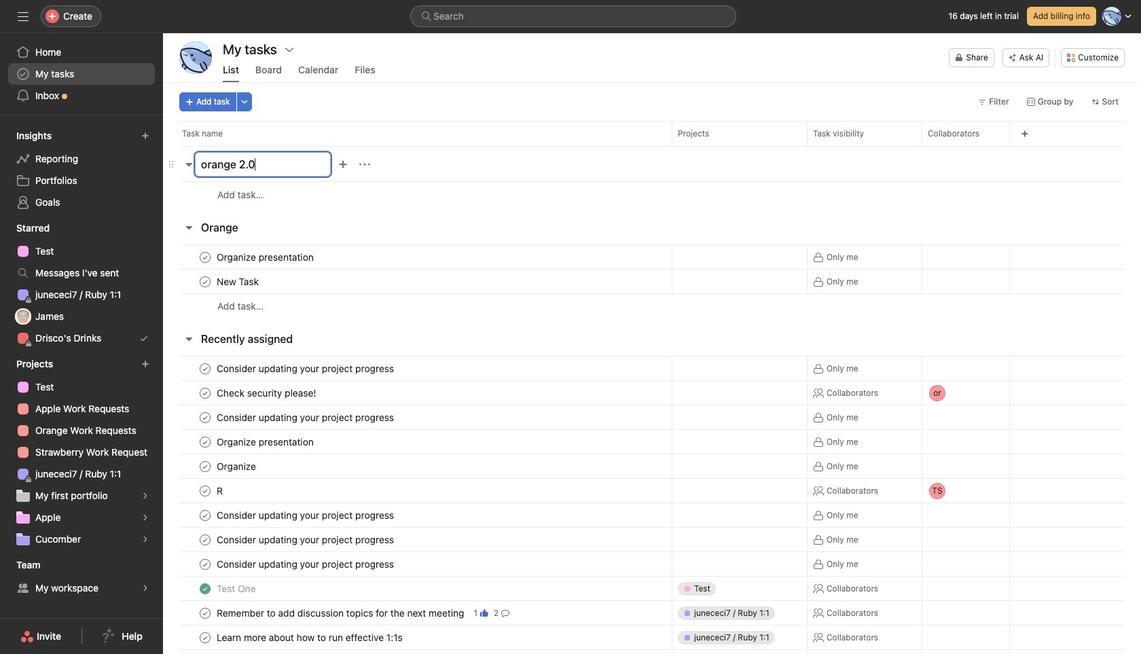 Task type: describe. For each thing, give the bounding box(es) containing it.
mark complete checkbox for check security please! cell
[[197, 385, 213, 401]]

mark complete checkbox for new task cell
[[197, 274, 213, 290]]

task name text field for mark complete checkbox within the organize cell
[[214, 460, 260, 473]]

task name text field for second mark complete option from the bottom
[[214, 435, 318, 449]]

new insights image
[[141, 132, 150, 140]]

remember to add discussion topics for the next meeting cell
[[163, 601, 672, 626]]

linked projects for new task cell
[[672, 269, 808, 294]]

linked projects for organize cell
[[672, 454, 808, 479]]

see details, my first portfolio image
[[141, 492, 150, 500]]

teams element
[[0, 553, 163, 602]]

mark complete image for 1st mark complete checkbox from the top
[[197, 361, 213, 377]]

mark complete checkbox for the r cell
[[197, 483, 213, 499]]

linked projects for consider updating your project progress cell for fourth mark complete checkbox from the top task name text box
[[672, 503, 808, 528]]

task name text field for mark complete option in the check security please! cell
[[214, 386, 320, 400]]

header recently assigned tree grid
[[163, 356, 1142, 654]]

see details, cucomber image
[[141, 536, 150, 544]]

1 linked projects for consider updating your project progress cell from the top
[[672, 356, 808, 381]]

mark complete image for second mark complete option from the bottom
[[197, 434, 213, 450]]

task name text field for third mark complete checkbox from the bottom
[[214, 558, 398, 571]]

6 mark complete checkbox from the top
[[197, 556, 213, 573]]

global element
[[0, 33, 163, 115]]

mark complete checkbox inside learn more about how to run effective 1:1s cell
[[197, 630, 213, 646]]

1 like. you liked this task image
[[480, 609, 489, 617]]

task name text field for fifth mark complete option from the bottom
[[214, 250, 318, 264]]

linked projects for consider updating your project progress cell for task name text box corresponding to 2nd mark complete checkbox from the top
[[672, 405, 808, 430]]

task name text field for mark complete option inside the new task cell
[[214, 275, 263, 288]]

linked projects for organize presentation cell for 2nd organize presentation cell from the top of the page
[[672, 429, 808, 455]]

task name text field for mark complete checkbox within the remember to add discussion topics for the next meeting cell
[[214, 607, 469, 620]]

mark complete image for fifth mark complete option from the bottom
[[197, 249, 213, 265]]

consider updating your project progress cell for task name text box corresponding to 2nd mark complete checkbox from the top linked projects for consider updating your project progress cell
[[163, 405, 672, 430]]

add a task to this group image
[[338, 159, 349, 170]]

mark complete image for third mark complete checkbox from the bottom
[[197, 556, 213, 573]]

mark complete image for mark complete option in the check security please! cell
[[197, 385, 213, 401]]

task name text field for mark complete checkbox within learn more about how to run effective 1:1s cell
[[214, 631, 407, 645]]

header orange tree grid
[[163, 245, 1142, 319]]

new project or portfolio image
[[141, 360, 150, 368]]

mark complete checkbox inside the remember to add discussion topics for the next meeting cell
[[197, 605, 213, 621]]

mark complete image for mark complete option within the the r cell
[[197, 483, 213, 499]]

2 organize presentation cell from the top
[[163, 429, 672, 455]]

New section text field
[[195, 152, 331, 177]]

hide sidebar image
[[18, 11, 29, 22]]

consider updating your project progress cell for linked projects for consider updating your project progress cell related to fourth mark complete checkbox from the top task name text box
[[163, 503, 672, 528]]

new task cell
[[163, 269, 672, 294]]

1 mark complete checkbox from the top
[[197, 249, 213, 265]]



Task type: vqa. For each thing, say whether or not it's contained in the screenshot.
the line_and_symbols image
no



Task type: locate. For each thing, give the bounding box(es) containing it.
more actions image
[[240, 98, 248, 106]]

1 mark complete checkbox from the top
[[197, 361, 213, 377]]

5 linked projects for consider updating your project progress cell from the top
[[672, 552, 808, 577]]

mark complete image
[[197, 249, 213, 265], [197, 361, 213, 377], [197, 409, 213, 426], [197, 483, 213, 499], [197, 507, 213, 524], [197, 532, 213, 548], [197, 556, 213, 573], [197, 605, 213, 621], [197, 630, 213, 646]]

5 mark complete checkbox from the top
[[197, 483, 213, 499]]

task name text field inside organize presentation cell
[[214, 435, 318, 449]]

Mark complete checkbox
[[197, 249, 213, 265], [197, 274, 213, 290], [197, 385, 213, 401], [197, 434, 213, 450], [197, 483, 213, 499]]

mark complete image for mark complete option inside the new task cell
[[197, 274, 213, 290]]

mark complete image
[[197, 274, 213, 290], [197, 385, 213, 401], [197, 434, 213, 450], [197, 458, 213, 475]]

2 mark complete checkbox from the top
[[197, 274, 213, 290]]

3 task name text field from the top
[[214, 386, 320, 400]]

task name text field inside the r cell
[[214, 484, 229, 498]]

6 task name text field from the top
[[214, 484, 229, 498]]

3 mark complete image from the top
[[197, 434, 213, 450]]

3 consider updating your project progress cell from the top
[[163, 503, 672, 528]]

mark complete checkbox inside the r cell
[[197, 483, 213, 499]]

0 vertical spatial linked projects for organize presentation cell
[[672, 245, 808, 270]]

2 linked projects for consider updating your project progress cell from the top
[[672, 405, 808, 430]]

mark complete image inside the remember to add discussion topics for the next meeting cell
[[197, 605, 213, 621]]

see details, apple image
[[141, 514, 150, 522]]

1 linked projects for organize presentation cell from the top
[[672, 245, 808, 270]]

1 vertical spatial collapse task list for this group image
[[183, 334, 194, 345]]

3 linked projects for consider updating your project progress cell from the top
[[672, 503, 808, 528]]

8 task name text field from the top
[[214, 582, 260, 596]]

linked projects for organize presentation cell for 2nd organize presentation cell from the bottom of the page
[[672, 245, 808, 270]]

task name text field inside learn more about how to run effective 1:1s cell
[[214, 631, 407, 645]]

task name text field for 2nd mark complete checkbox from the top
[[214, 411, 398, 424]]

task name text field for 1st mark complete checkbox from the top
[[214, 362, 398, 375]]

4 task name text field from the top
[[214, 435, 318, 449]]

linked projects for r cell
[[672, 478, 808, 504]]

task name text field inside the remember to add discussion topics for the next meeting cell
[[214, 607, 469, 620]]

consider updating your project progress cell for first linked projects for consider updating your project progress cell from the bottom of the header recently assigned tree grid on the bottom of page
[[163, 552, 672, 577]]

organize presentation cell
[[163, 245, 672, 270], [163, 429, 672, 455]]

5 task name text field from the top
[[214, 607, 469, 620]]

consider updating your project progress cell
[[163, 356, 672, 381], [163, 405, 672, 430], [163, 503, 672, 528], [163, 527, 672, 553], [163, 552, 672, 577]]

2 task name text field from the top
[[214, 362, 398, 375]]

5 mark complete image from the top
[[197, 507, 213, 524]]

2 consider updating your project progress cell from the top
[[163, 405, 672, 430]]

5 task name text field from the top
[[214, 460, 260, 473]]

learn more about how to run effective 1:1s cell
[[163, 625, 672, 650]]

task name text field for the completed checkbox
[[214, 582, 260, 596]]

2 mark complete image from the top
[[197, 385, 213, 401]]

task name text field for fourth mark complete checkbox from the top
[[214, 509, 398, 522]]

5 consider updating your project progress cell from the top
[[163, 552, 672, 577]]

2 comments image
[[502, 609, 510, 617]]

mark complete checkbox inside new task cell
[[197, 274, 213, 290]]

task name text field inside test one cell
[[214, 582, 260, 596]]

collapse task list for this group image
[[183, 159, 194, 170], [183, 334, 194, 345]]

8 mark complete image from the top
[[197, 605, 213, 621]]

projects element
[[0, 352, 163, 553]]

1 collapse task list for this group image from the top
[[183, 159, 194, 170]]

1 mark complete image from the top
[[197, 274, 213, 290]]

5 mark complete checkbox from the top
[[197, 532, 213, 548]]

mark complete image for mark complete checkbox within the remember to add discussion topics for the next meeting cell
[[197, 605, 213, 621]]

3 task name text field from the top
[[214, 509, 398, 522]]

mark complete image inside organize cell
[[197, 458, 213, 475]]

mark complete checkbox inside check security please! cell
[[197, 385, 213, 401]]

task name text field for fifth mark complete checkbox
[[214, 533, 398, 547]]

mark complete image inside the r cell
[[197, 483, 213, 499]]

collapse task list for this group image
[[183, 222, 194, 233]]

mark complete image inside organize presentation cell
[[197, 249, 213, 265]]

1 consider updating your project progress cell from the top
[[163, 356, 672, 381]]

mark complete image for mark complete checkbox within learn more about how to run effective 1:1s cell
[[197, 630, 213, 646]]

Task name text field
[[214, 250, 318, 264], [214, 411, 398, 424], [214, 509, 398, 522], [214, 533, 398, 547], [214, 607, 469, 620]]

task name text field inside organize presentation cell
[[214, 250, 318, 264]]

linked projects for organize presentation cell inside header recently assigned tree grid
[[672, 429, 808, 455]]

6 mark complete image from the top
[[197, 532, 213, 548]]

linked projects for check security please! cell
[[672, 381, 808, 406]]

8 mark complete checkbox from the top
[[197, 630, 213, 646]]

mark complete image for 2nd mark complete checkbox from the top
[[197, 409, 213, 426]]

test one cell
[[163, 576, 672, 601]]

9 task name text field from the top
[[214, 631, 407, 645]]

check security please! cell
[[163, 381, 672, 406]]

7 mark complete image from the top
[[197, 556, 213, 573]]

4 linked projects for consider updating your project progress cell from the top
[[672, 527, 808, 553]]

2 mark complete checkbox from the top
[[197, 409, 213, 426]]

more section actions image
[[360, 159, 370, 170]]

9 mark complete image from the top
[[197, 630, 213, 646]]

show options image
[[284, 44, 295, 55]]

list box
[[410, 5, 737, 27]]

2 linked projects for organize presentation cell from the top
[[672, 429, 808, 455]]

linked projects for organize presentation cell
[[672, 245, 808, 270], [672, 429, 808, 455]]

linked projects for organize presentation cell inside header orange tree grid
[[672, 245, 808, 270]]

Task name text field
[[214, 275, 263, 288], [214, 362, 398, 375], [214, 386, 320, 400], [214, 435, 318, 449], [214, 460, 260, 473], [214, 484, 229, 498], [214, 558, 398, 571], [214, 582, 260, 596], [214, 631, 407, 645]]

4 mark complete image from the top
[[197, 458, 213, 475]]

Mark complete checkbox
[[197, 361, 213, 377], [197, 409, 213, 426], [197, 458, 213, 475], [197, 507, 213, 524], [197, 532, 213, 548], [197, 556, 213, 573], [197, 605, 213, 621], [197, 630, 213, 646]]

consider updating your project progress cell for 1st linked projects for consider updating your project progress cell from the top of the header recently assigned tree grid on the bottom of page
[[163, 356, 672, 381]]

4 task name text field from the top
[[214, 533, 398, 547]]

1 organize presentation cell from the top
[[163, 245, 672, 270]]

3 mark complete checkbox from the top
[[197, 458, 213, 475]]

task name text field inside check security please! cell
[[214, 386, 320, 400]]

mark complete image inside check security please! cell
[[197, 385, 213, 401]]

4 consider updating your project progress cell from the top
[[163, 527, 672, 553]]

4 mark complete checkbox from the top
[[197, 507, 213, 524]]

mark complete image inside new task cell
[[197, 274, 213, 290]]

2 task name text field from the top
[[214, 411, 398, 424]]

r cell
[[163, 478, 672, 504]]

0 vertical spatial collapse task list for this group image
[[183, 159, 194, 170]]

mark complete checkbox inside organize cell
[[197, 458, 213, 475]]

7 mark complete checkbox from the top
[[197, 605, 213, 621]]

3 mark complete checkbox from the top
[[197, 385, 213, 401]]

4 mark complete checkbox from the top
[[197, 434, 213, 450]]

consider updating your project progress cell for linked projects for consider updating your project progress cell related to fifth mark complete checkbox's task name text box
[[163, 527, 672, 553]]

7 task name text field from the top
[[214, 558, 398, 571]]

task name text field for mark complete option within the the r cell
[[214, 484, 229, 498]]

completed image
[[197, 581, 213, 597]]

1 vertical spatial linked projects for organize presentation cell
[[672, 429, 808, 455]]

view profile settings image
[[179, 41, 212, 74]]

insights element
[[0, 124, 163, 216]]

linked projects for consider updating your project progress cell
[[672, 356, 808, 381], [672, 405, 808, 430], [672, 503, 808, 528], [672, 527, 808, 553], [672, 552, 808, 577]]

mark complete image for fourth mark complete checkbox from the top
[[197, 507, 213, 524]]

2 mark complete image from the top
[[197, 361, 213, 377]]

row
[[163, 121, 1142, 146], [179, 145, 1125, 147], [163, 181, 1142, 207], [163, 245, 1142, 270], [163, 269, 1142, 294], [163, 294, 1142, 319], [163, 356, 1142, 381], [163, 380, 1142, 407], [163, 405, 1142, 430], [163, 429, 1142, 455], [163, 454, 1142, 479], [163, 477, 1142, 505], [163, 503, 1142, 528], [163, 527, 1142, 553], [163, 552, 1142, 577], [163, 576, 1142, 601], [163, 601, 1142, 626], [163, 625, 1142, 650], [163, 650, 1142, 654]]

1 vertical spatial organize presentation cell
[[163, 429, 672, 455]]

mark complete image for fifth mark complete checkbox
[[197, 532, 213, 548]]

1 task name text field from the top
[[214, 275, 263, 288]]

task name text field inside organize cell
[[214, 460, 260, 473]]

linked projects for consider updating your project progress cell for fifth mark complete checkbox's task name text box
[[672, 527, 808, 553]]

2 collapse task list for this group image from the top
[[183, 334, 194, 345]]

3 mark complete image from the top
[[197, 409, 213, 426]]

4 mark complete image from the top
[[197, 483, 213, 499]]

organize cell
[[163, 454, 672, 479]]

starred element
[[0, 216, 163, 352]]

add field image
[[1021, 130, 1030, 138]]

task name text field inside new task cell
[[214, 275, 263, 288]]

1 task name text field from the top
[[214, 250, 318, 264]]

1 mark complete image from the top
[[197, 249, 213, 265]]

Completed checkbox
[[197, 581, 213, 597]]

mark complete image inside learn more about how to run effective 1:1s cell
[[197, 630, 213, 646]]

see details, my workspace image
[[141, 584, 150, 593]]

0 vertical spatial organize presentation cell
[[163, 245, 672, 270]]



